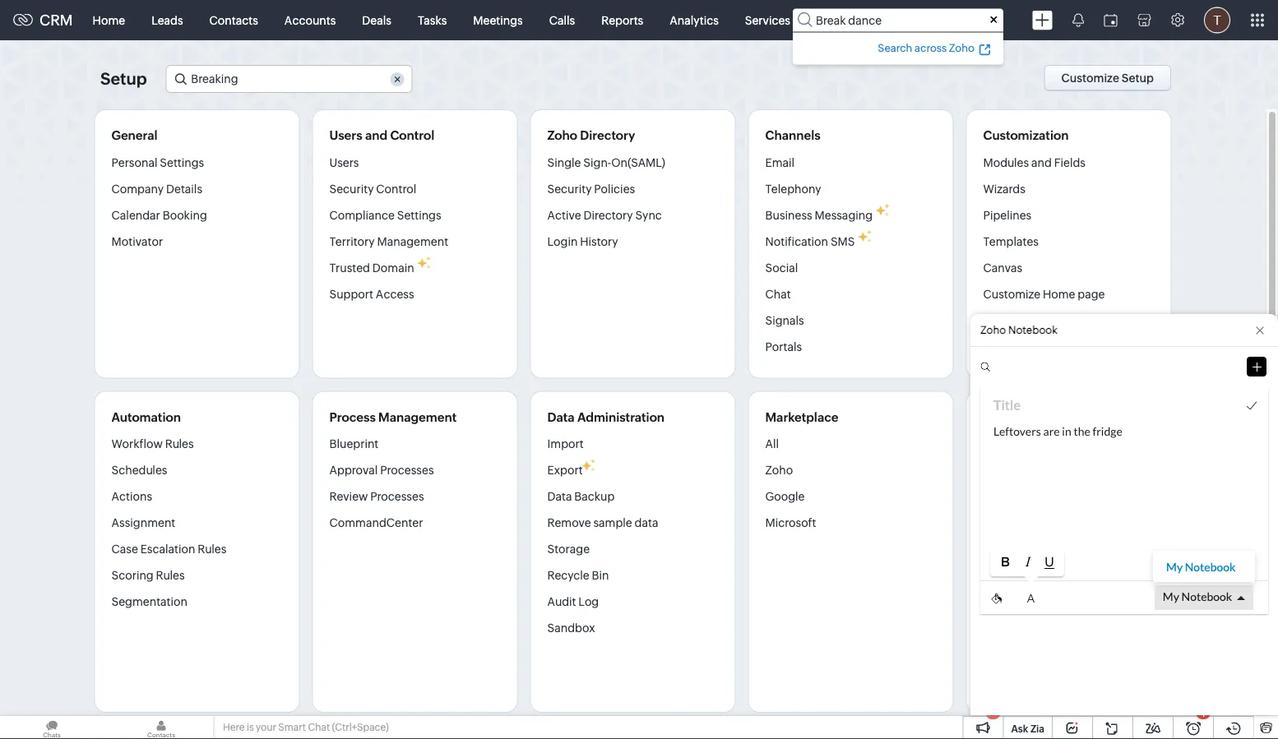 Task type: describe. For each thing, give the bounding box(es) containing it.
create menu element
[[1022, 0, 1063, 40]]

telephony
[[765, 182, 821, 195]]

compliance
[[329, 209, 395, 222]]

business messaging link
[[765, 202, 873, 228]]

client
[[983, 569, 1015, 582]]

process management
[[329, 410, 457, 424]]

zoho link
[[765, 457, 793, 484]]

developer
[[983, 410, 1044, 424]]

bin
[[592, 569, 609, 582]]

login
[[547, 235, 578, 248]]

portals
[[765, 340, 802, 353]]

pipelines
[[983, 209, 1032, 222]]

setup inside button
[[1122, 72, 1154, 85]]

calendar image
[[1104, 14, 1118, 27]]

settings for personal settings
[[160, 156, 204, 169]]

audit
[[547, 596, 576, 609]]

zoho for zoho link
[[765, 464, 793, 477]]

email link
[[765, 155, 795, 176]]

0 vertical spatial control
[[390, 128, 435, 143]]

actions
[[111, 490, 152, 503]]

calendar booking
[[111, 209, 207, 222]]

widgets
[[983, 596, 1028, 609]]

deals link
[[349, 0, 405, 40]]

messaging
[[815, 209, 873, 222]]

meetings
[[473, 14, 523, 27]]

search
[[878, 42, 913, 54]]

motivator
[[111, 235, 163, 248]]

directory for zoho
[[580, 128, 635, 143]]

accounts link
[[271, 0, 349, 40]]

analytics link
[[657, 0, 732, 40]]

canvas
[[983, 261, 1023, 274]]

customize home page link
[[983, 281, 1105, 307]]

all
[[765, 438, 779, 451]]

sandbox
[[547, 622, 595, 635]]

compliance settings link
[[329, 202, 441, 228]]

data backup
[[547, 490, 615, 503]]

create menu image
[[1032, 10, 1053, 30]]

signals link
[[765, 307, 804, 334]]

1 vertical spatial zia
[[1031, 723, 1045, 735]]

zoho inside search across zoho 'link'
[[949, 42, 975, 54]]

1 horizontal spatial chat
[[765, 287, 791, 301]]

email
[[765, 156, 795, 169]]

actions link
[[111, 484, 152, 510]]

remove
[[547, 517, 591, 530]]

home link
[[79, 0, 138, 40]]

customize setup link
[[1044, 65, 1178, 91]]

circuits link
[[983, 536, 1024, 563]]

search across zoho link
[[875, 39, 994, 56]]

leads
[[151, 14, 183, 27]]

workflow
[[111, 438, 163, 451]]

Search field
[[793, 9, 1003, 32]]

compliance settings
[[329, 209, 441, 222]]

administration
[[577, 410, 665, 424]]

rules for workflow rules
[[165, 438, 194, 451]]

1 vertical spatial chat
[[308, 722, 330, 733]]

audit log link
[[547, 589, 599, 615]]

zoho for zoho directory
[[547, 128, 577, 143]]

Search text field
[[166, 66, 412, 92]]

customize for customize setup
[[1061, 72, 1119, 85]]

approval processes link
[[329, 457, 434, 484]]

review processes link
[[329, 484, 424, 510]]

case escalation rules link
[[111, 536, 226, 563]]

security for security policies
[[547, 182, 592, 195]]

calendar booking link
[[111, 202, 207, 228]]

and for users
[[365, 128, 388, 143]]

recycle
[[547, 569, 589, 582]]

widgets link
[[983, 589, 1028, 615]]

fields
[[1054, 156, 1086, 169]]

tasks
[[418, 14, 447, 27]]

customize home page
[[983, 287, 1105, 301]]

client script link
[[983, 563, 1050, 589]]

channels
[[765, 128, 821, 143]]

single
[[547, 156, 581, 169]]

import
[[547, 438, 584, 451]]

google link
[[765, 484, 805, 510]]

your
[[256, 722, 276, 733]]

portals link
[[765, 334, 802, 360]]

here
[[223, 722, 245, 733]]

review
[[329, 490, 368, 503]]

log
[[579, 596, 599, 609]]

modules and fields link
[[983, 155, 1086, 176]]

sample
[[593, 517, 632, 530]]

1 horizontal spatial home
[[1043, 287, 1075, 301]]

ask zia
[[1011, 723, 1045, 735]]

blueprint
[[329, 438, 379, 451]]

templates
[[983, 235, 1039, 248]]

calls
[[549, 14, 575, 27]]

profile image
[[1204, 7, 1230, 33]]

backup
[[574, 490, 615, 503]]

social
[[765, 261, 798, 274]]

data
[[635, 517, 658, 530]]

1 vertical spatial control
[[376, 182, 416, 195]]

recycle bin link
[[547, 563, 609, 589]]

zoho for zoho notebook
[[980, 324, 1006, 336]]

space
[[1047, 410, 1083, 424]]

tasks link
[[405, 0, 460, 40]]

single sign-on(saml)
[[547, 156, 665, 169]]

microsoft
[[765, 517, 816, 530]]



Task type: vqa. For each thing, say whether or not it's contained in the screenshot.
Chat
yes



Task type: locate. For each thing, give the bounding box(es) containing it.
details
[[166, 182, 202, 195]]

security for security control
[[329, 182, 374, 195]]

settings
[[160, 156, 204, 169], [397, 209, 441, 222]]

remove sample data
[[547, 517, 658, 530]]

domain
[[372, 261, 414, 274]]

0 horizontal spatial settings
[[160, 156, 204, 169]]

1 vertical spatial and
[[1031, 156, 1052, 169]]

personal settings link
[[111, 155, 204, 176]]

home left page
[[1043, 287, 1075, 301]]

support access link
[[329, 281, 414, 307]]

modules and fields
[[983, 156, 1086, 169]]

rules right escalation
[[198, 543, 226, 556]]

1 vertical spatial home
[[1043, 287, 1075, 301]]

security down the "users" link
[[329, 182, 374, 195]]

processes down approval processes at left bottom
[[370, 490, 424, 503]]

0 vertical spatial rules
[[165, 438, 194, 451]]

chats image
[[0, 716, 104, 739]]

escalation
[[140, 543, 195, 556]]

users up the security control link
[[329, 156, 359, 169]]

1 vertical spatial data
[[547, 490, 572, 503]]

1 security from the left
[[329, 182, 374, 195]]

google
[[765, 490, 805, 503]]

customize setup
[[1061, 72, 1154, 85]]

customization
[[983, 128, 1069, 143]]

home right crm
[[93, 14, 125, 27]]

and up the security control link
[[365, 128, 388, 143]]

scoring rules link
[[111, 563, 185, 589]]

policies
[[594, 182, 635, 195]]

assignment link
[[111, 510, 175, 536]]

(ctrl+space)
[[332, 722, 389, 733]]

management up approval processes link
[[378, 410, 457, 424]]

0 horizontal spatial setup
[[100, 70, 147, 88]]

directory for active
[[584, 209, 633, 222]]

0 horizontal spatial security
[[329, 182, 374, 195]]

customize inside button
[[1061, 72, 1119, 85]]

settings for compliance settings
[[397, 209, 441, 222]]

users up the "users" link
[[329, 128, 362, 143]]

voice
[[1002, 438, 1031, 451]]

0 vertical spatial zia
[[983, 438, 999, 451]]

rules right workflow
[[165, 438, 194, 451]]

management for process management
[[378, 410, 457, 424]]

2 data from the top
[[547, 490, 572, 503]]

0 horizontal spatial and
[[365, 128, 388, 143]]

segmentation link
[[111, 589, 188, 615]]

rules down case escalation rules link
[[156, 569, 185, 582]]

2 vertical spatial rules
[[156, 569, 185, 582]]

leads link
[[138, 0, 196, 40]]

process
[[329, 410, 376, 424]]

0 horizontal spatial home
[[93, 14, 125, 27]]

commandcenter link
[[329, 510, 423, 536]]

0 vertical spatial users
[[329, 128, 362, 143]]

zoho up single
[[547, 128, 577, 143]]

1 vertical spatial directory
[[584, 209, 633, 222]]

zoho directory
[[547, 128, 635, 143]]

social link
[[765, 255, 798, 281]]

0 vertical spatial management
[[377, 235, 448, 248]]

control up the security control link
[[390, 128, 435, 143]]

users for users and control
[[329, 128, 362, 143]]

and for modules
[[1031, 156, 1052, 169]]

workflow rules
[[111, 438, 194, 451]]

settings up territory management at the left top of page
[[397, 209, 441, 222]]

1 horizontal spatial settings
[[397, 209, 441, 222]]

and left fields
[[1031, 156, 1052, 169]]

data administration
[[547, 410, 665, 424]]

export
[[547, 464, 583, 477]]

active
[[547, 209, 581, 222]]

security up the active
[[547, 182, 592, 195]]

management up domain
[[377, 235, 448, 248]]

zoho right across
[[949, 42, 975, 54]]

booking
[[163, 209, 207, 222]]

0 horizontal spatial chat
[[308, 722, 330, 733]]

zoho left notebook
[[980, 324, 1006, 336]]

0 horizontal spatial customize
[[983, 287, 1041, 301]]

2 users from the top
[[329, 156, 359, 169]]

1 vertical spatial users
[[329, 156, 359, 169]]

users
[[329, 128, 362, 143], [329, 156, 359, 169]]

company details link
[[111, 176, 202, 202]]

contacts
[[209, 14, 258, 27]]

telephony link
[[765, 176, 821, 202]]

1 horizontal spatial security
[[547, 182, 592, 195]]

1 vertical spatial settings
[[397, 209, 441, 222]]

rules for scoring rules
[[156, 569, 185, 582]]

None field
[[166, 65, 412, 93]]

circuits
[[983, 543, 1024, 556]]

customize down signals image
[[1061, 72, 1119, 85]]

trusted domain link
[[329, 255, 414, 281]]

directory up single sign-on(saml)
[[580, 128, 635, 143]]

chat down social on the right
[[765, 287, 791, 301]]

review processes
[[329, 490, 424, 503]]

translations
[[983, 314, 1048, 327]]

script
[[1017, 569, 1050, 582]]

customize
[[1061, 72, 1119, 85], [983, 287, 1041, 301]]

1 data from the top
[[547, 410, 575, 424]]

2 security from the left
[[547, 182, 592, 195]]

pipelines link
[[983, 202, 1032, 228]]

remove sample data link
[[547, 510, 658, 536]]

profile element
[[1194, 0, 1240, 40]]

personal
[[111, 156, 158, 169]]

signals element
[[1063, 0, 1094, 40]]

services
[[745, 14, 790, 27]]

0 vertical spatial settings
[[160, 156, 204, 169]]

chat right smart
[[308, 722, 330, 733]]

rules inside 'link'
[[156, 569, 185, 582]]

users for users
[[329, 156, 359, 169]]

data down 'export'
[[547, 490, 572, 503]]

reports
[[601, 14, 643, 27]]

sync
[[635, 209, 662, 222]]

users link
[[329, 155, 359, 176]]

1 vertical spatial rules
[[198, 543, 226, 556]]

microsoft link
[[765, 510, 816, 536]]

zia right ask
[[1031, 723, 1045, 735]]

audit log
[[547, 596, 599, 609]]

case
[[111, 543, 138, 556]]

calls link
[[536, 0, 588, 40]]

0 vertical spatial processes
[[380, 464, 434, 477]]

here is your smart chat (ctrl+space)
[[223, 722, 389, 733]]

blueprint link
[[329, 437, 379, 457]]

territory
[[329, 235, 375, 248]]

customize for customize home page
[[983, 287, 1041, 301]]

security control link
[[329, 176, 416, 202]]

translations link
[[983, 307, 1048, 334]]

motivator link
[[111, 228, 163, 255]]

1 vertical spatial management
[[378, 410, 457, 424]]

data for data backup
[[547, 490, 572, 503]]

schedules link
[[111, 457, 167, 484]]

personal settings
[[111, 156, 204, 169]]

modules
[[983, 156, 1029, 169]]

projects
[[817, 14, 860, 27]]

security policies
[[547, 182, 635, 195]]

settings up "details"
[[160, 156, 204, 169]]

1 vertical spatial processes
[[370, 490, 424, 503]]

chat
[[765, 287, 791, 301], [308, 722, 330, 733]]

territory management link
[[329, 228, 448, 255]]

1 horizontal spatial and
[[1031, 156, 1052, 169]]

customize up translations link
[[983, 287, 1041, 301]]

1 vertical spatial customize
[[983, 287, 1041, 301]]

chat link
[[765, 281, 791, 307]]

trusted
[[329, 261, 370, 274]]

1 horizontal spatial zia
[[1031, 723, 1045, 735]]

Other Modules field
[[873, 7, 909, 33]]

segmentation
[[111, 596, 188, 609]]

zia left voice at the right of the page
[[983, 438, 999, 451]]

zoho down all link
[[765, 464, 793, 477]]

signals image
[[1073, 13, 1084, 27]]

ask
[[1011, 723, 1028, 735]]

storage
[[547, 543, 590, 556]]

crm link
[[13, 12, 73, 29]]

search across zoho
[[878, 42, 975, 54]]

crm
[[39, 12, 73, 29]]

recycle bin
[[547, 569, 609, 582]]

0 vertical spatial directory
[[580, 128, 635, 143]]

data for data administration
[[547, 410, 575, 424]]

storage link
[[547, 536, 590, 563]]

company details
[[111, 182, 202, 195]]

client script
[[983, 569, 1050, 582]]

sign-
[[583, 156, 611, 169]]

0 vertical spatial home
[[93, 14, 125, 27]]

0 vertical spatial data
[[547, 410, 575, 424]]

processes for approval processes
[[380, 464, 434, 477]]

data up import
[[547, 410, 575, 424]]

zia
[[983, 438, 999, 451], [1031, 723, 1045, 735]]

smart
[[278, 722, 306, 733]]

1 horizontal spatial customize
[[1061, 72, 1119, 85]]

contacts link
[[196, 0, 271, 40]]

1 horizontal spatial setup
[[1122, 72, 1154, 85]]

processes for review processes
[[370, 490, 424, 503]]

customize setup button
[[1044, 65, 1171, 91]]

contacts image
[[109, 716, 213, 739]]

0 vertical spatial customize
[[1061, 72, 1119, 85]]

0 vertical spatial and
[[365, 128, 388, 143]]

control up compliance settings
[[376, 182, 416, 195]]

0 horizontal spatial zia
[[983, 438, 999, 451]]

and inside "link"
[[1031, 156, 1052, 169]]

0 vertical spatial chat
[[765, 287, 791, 301]]

management for territory management
[[377, 235, 448, 248]]

1 users from the top
[[329, 128, 362, 143]]

active directory sync
[[547, 209, 662, 222]]

on(saml)
[[611, 156, 665, 169]]

reports link
[[588, 0, 657, 40]]

wizards link
[[983, 176, 1026, 202]]

directory down policies
[[584, 209, 633, 222]]

approval processes
[[329, 464, 434, 477]]

processes up review processes
[[380, 464, 434, 477]]

accounts
[[284, 14, 336, 27]]

zoho
[[949, 42, 975, 54], [547, 128, 577, 143], [980, 324, 1006, 336], [765, 464, 793, 477]]



